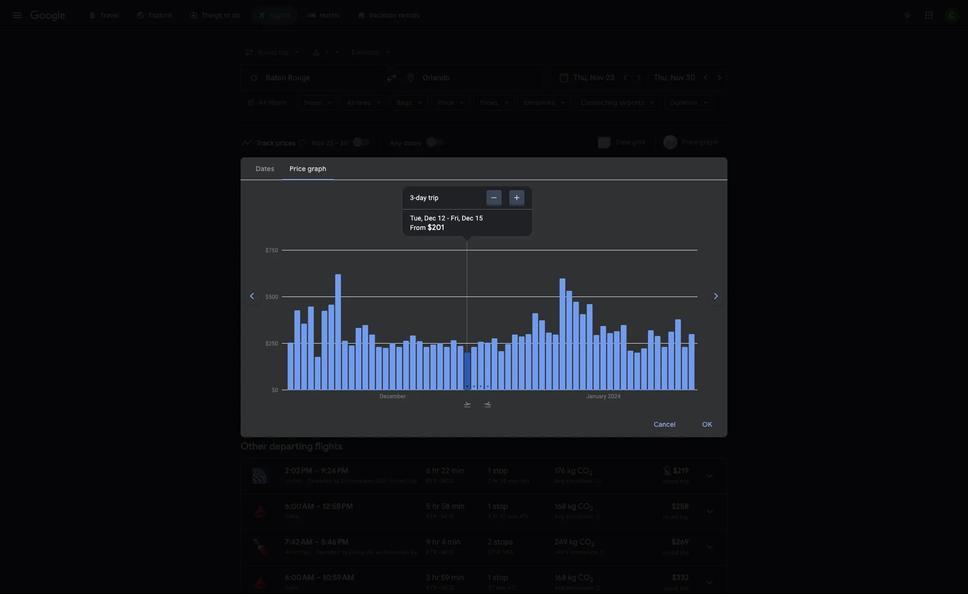Task type: locate. For each thing, give the bounding box(es) containing it.
2:02 pm
[[285, 467, 312, 476]]

fees right +
[[447, 180, 459, 187]]

mesa
[[341, 287, 356, 294]]

bags button
[[391, 95, 428, 110]]

2 commuteair from the top
[[341, 478, 374, 485]]

emissions for 4 hr 44 min
[[571, 359, 598, 365]]

1 vertical spatial 6:00 am
[[285, 574, 314, 583]]

min inside 9 hr 4 min btr – mco
[[448, 538, 461, 547]]

2 inside "1 stop 2 hr 57 min atl"
[[488, 514, 491, 520]]

6:00 am for 12:58 pm
[[285, 502, 314, 512]]

btr for 9 hr 4 min
[[426, 549, 437, 556]]

1 vertical spatial 168 kg co 2
[[555, 574, 593, 585]]

hr for 4 hr 44 min btr – mco
[[433, 347, 440, 357]]

scroll backward image
[[241, 285, 263, 307]]

layover (1 of 1) is a 57 min layover at hartsfield-jackson atlanta international airport in atlanta. element
[[488, 584, 550, 592]]

6:00 am inside '6:00 am – 12:58 pm delta'
[[285, 502, 314, 512]]

6 mco from the top
[[441, 585, 454, 592]]

Arrival time: 5:46 PM. text field
[[321, 538, 349, 547]]

1 avg from the top
[[555, 287, 565, 294]]

min inside 1 stop 58 min iah
[[496, 359, 506, 365]]

cheaper
[[384, 404, 413, 413]]

– down total duration 5 hr 58 min. element on the bottom
[[437, 514, 441, 520]]

7:42 am – 5:46 pm
[[285, 538, 349, 547]]

4 inside 4 hr 44 min btr – mco
[[426, 347, 431, 357]]

btr inside 9 hr 4 min btr – mco
[[426, 549, 437, 556]]

176 kg co 2
[[555, 311, 593, 323], [555, 467, 593, 478]]

btr for 6 hr 22 min
[[426, 478, 437, 485]]

1 168 kg co 2 from the top
[[555, 502, 593, 513]]

mco inside '5 hr 58 min btr – mco'
[[441, 514, 454, 520]]

stop inside 1 stop 57 min atl
[[493, 574, 508, 583]]

min for 4 hr 24 min
[[452, 240, 465, 250]]

atl down mia
[[508, 585, 518, 592]]

flights up 9:24 pm
[[315, 441, 343, 453]]

1 horizontal spatial american
[[384, 549, 409, 556]]

2 avg emissions from the top
[[555, 478, 593, 485]]

0 vertical spatial 58
[[488, 359, 495, 365]]

3 stop from the top
[[493, 347, 508, 357]]

1 inside 1 stop 57 min atl
[[488, 574, 491, 583]]

by down 1:24 pm text box
[[333, 287, 340, 294]]

express inside 1:24 pm operated by mesa airlines dba united express
[[411, 287, 432, 294]]

based
[[262, 180, 278, 187]]

american down 7:42 am
[[285, 549, 310, 556]]

by down 5:54 pm
[[333, 359, 340, 365]]

cancel button
[[642, 413, 687, 436]]

4 for 4 hr 24 min
[[426, 240, 431, 250]]

min up 'search'
[[496, 359, 506, 365]]

4 round from the top
[[663, 514, 679, 521]]

express left 4 hr 44 min btr – mco
[[396, 359, 418, 365]]

btr up $201
[[426, 216, 437, 223]]

price graph
[[682, 138, 718, 146]]

6 stop from the top
[[493, 574, 508, 583]]

1 vertical spatial 57
[[488, 585, 495, 592]]

commuteair down the 3:44 pm
[[341, 323, 374, 330]]

1 vertical spatial round trip
[[663, 478, 689, 485]]

3 round from the top
[[663, 478, 679, 485]]

6 round from the top
[[663, 585, 679, 592]]

4 mco from the top
[[441, 514, 454, 520]]

delta for 12:58 pm
[[285, 514, 299, 520]]

0 vertical spatial round trip
[[663, 359, 689, 366]]

operated down 12:10 pm – 5:54 pm
[[308, 359, 332, 365]]

min for 9 hr 4 min btr – mco
[[448, 538, 461, 547]]

1 horizontal spatial dec
[[462, 214, 474, 222]]

1 vertical spatial operated by commuteair dba united express
[[308, 478, 428, 485]]

2 inside 249 kg co 2
[[591, 541, 595, 549]]

3 down 3-day trip
[[426, 204, 430, 214]]

6:00 am inside the 6:00 am – 10:59 am delta
[[285, 574, 314, 583]]

hr inside 6 hr 22 min btr – mco
[[432, 467, 440, 476]]

218 kg co 2
[[555, 347, 593, 358]]

and left bag
[[538, 180, 548, 187]]

3 hr 59 min btr – mco
[[426, 574, 464, 592]]

218
[[555, 347, 566, 357]]

1 $219 from the top
[[673, 240, 689, 250]]

1 vertical spatial departing
[[269, 441, 313, 453]]

atl
[[520, 514, 530, 520], [508, 585, 518, 592]]

3 mco from the top
[[441, 478, 454, 485]]

$219
[[673, 240, 689, 250], [673, 311, 689, 321], [673, 347, 689, 357], [673, 467, 689, 476]]

hr inside total duration 4 hr 24 min. element
[[433, 240, 440, 250]]

layover (1 of 2) is a 1 hr 2 min layover at dallas/fort worth international airport in dallas. layover (2 of 2) is a 2 hr 6 min layover at miami international airport in miami. element
[[488, 549, 550, 556]]

0 horizontal spatial american
[[285, 549, 310, 556]]

1:24 pm
[[321, 276, 347, 285]]

6 btr from the top
[[426, 585, 437, 592]]

58 for stop
[[488, 359, 495, 365]]

0 vertical spatial this price for this flight doesn't include overhead bin access. if you need a carry-on bag, use the bags filter to update prices. image
[[662, 346, 673, 357]]

1 inside "1 stop 2 hr 57 min atl"
[[488, 502, 491, 512]]

leaves baton rouge metropolitan airport at 12:10 pm on thursday, november 23 and arrives at orlando international airport at 5:54 pm on thursday, november 23. element
[[285, 347, 351, 357]]

168 down 200
[[555, 276, 566, 285]]

4 1 stop flight. element from the top
[[488, 467, 508, 477]]

delta for 10:59 am
[[285, 585, 299, 592]]

round inside $332 round trip
[[663, 585, 679, 592]]

3 hr 48 min btr – mco
[[426, 204, 465, 223]]

mco for 4
[[441, 549, 454, 556]]

168
[[555, 276, 566, 285], [555, 502, 566, 512], [555, 574, 566, 583]]

mco inside 4 hr 44 min btr – mco
[[441, 359, 454, 365]]

price left graph
[[682, 138, 698, 146]]

this price for this flight doesn't include overhead bin access. if you need a carry-on bag, use the bags filter to update prices. image for 218
[[662, 346, 673, 357]]

219 US dollars text field
[[673, 311, 689, 321]]

min right 36
[[508, 478, 518, 485]]

this price for this flight doesn't include overhead bin access. if you need a carry-on bag, use the bags filter to update prices. image down $219 round trip
[[662, 346, 673, 357]]

3 168 from the top
[[555, 574, 566, 583]]

2
[[592, 243, 596, 251], [589, 314, 593, 323], [590, 350, 593, 358], [589, 469, 593, 478], [488, 478, 491, 485], [590, 505, 593, 513], [488, 514, 491, 520], [488, 538, 492, 547], [591, 541, 595, 549], [590, 576, 593, 585]]

min right the 9
[[448, 538, 461, 547]]

round down $258
[[663, 514, 679, 521]]

total duration 3 hr 48 min. element
[[426, 204, 488, 215]]

layover (1 of 1) is a 2 hr 57 min layover at hartsfield-jackson atlanta international airport in atlanta. element
[[488, 513, 550, 521]]

2 operated by commuteair dba united express from the top
[[308, 478, 428, 485]]

dec
[[424, 214, 436, 222], [462, 214, 474, 222]]

operated inside 1:24 pm operated by mesa airlines dba united express
[[308, 287, 332, 294]]

3-
[[410, 194, 416, 201]]

2 round from the top
[[663, 359, 679, 366]]

+27%
[[555, 359, 569, 365]]

1 stop flight. element
[[488, 204, 508, 215], [488, 240, 508, 251], [488, 347, 508, 358], [488, 467, 508, 477], [488, 502, 508, 513], [488, 574, 508, 584]]

stop up layover (1 of 1) is a 58 min layover at george bush intercontinental airport in houston. element
[[493, 347, 508, 357]]

delta down departure time: 6:00 am. text box
[[285, 514, 299, 520]]

ok button
[[691, 413, 724, 436]]

trip down 219 us dollars text box
[[680, 323, 689, 330]]

4 left 24 at the left top
[[426, 240, 431, 250]]

– left 5:46 pm at the bottom of the page
[[315, 538, 319, 547]]

2 vertical spatial 168
[[555, 574, 566, 583]]

mco inside 3 hr 48 min btr – mco
[[441, 216, 454, 223]]

avg right layover (1 of 1) is a 2 hr 36 min layover at george bush intercontinental airport in houston. element
[[555, 478, 565, 485]]

332 US dollars text field
[[672, 574, 689, 583]]

btr for 5 hr 58 min
[[426, 514, 437, 520]]

168 for 5 hr 58 min
[[555, 502, 566, 512]]

emissions for 9 hr 4 min
[[571, 549, 598, 556]]

hr left 36
[[493, 478, 498, 485]]

operated
[[308, 287, 332, 294], [308, 323, 332, 330], [308, 359, 332, 365], [308, 478, 332, 485], [316, 549, 340, 556]]

hr inside 3 hr 59 min btr – mco
[[432, 574, 439, 583]]

emissions for 5 hr 58 min
[[566, 514, 593, 520]]

min for 3 hr 59 min btr – mco
[[451, 574, 464, 583]]

0 vertical spatial 176 kg co 2
[[555, 311, 593, 323]]

– inside 3 hr 59 min btr – mco
[[437, 585, 441, 592]]

0 horizontal spatial atl
[[508, 585, 518, 592]]

6 1 stop flight. element from the top
[[488, 574, 508, 584]]

round for $258
[[663, 514, 679, 521]]

4 hr 24 min
[[426, 240, 465, 250]]

operated by commuteair dba united express for 2:02 pm – 9:24 pm
[[308, 478, 428, 485]]

1 horizontal spatial price
[[682, 138, 698, 146]]

emissions
[[524, 98, 555, 107]]

min right 5
[[452, 502, 465, 512]]

this price for this flight doesn't include overhead bin access. if you need a carry-on bag, use the bags filter to update prices. image up 258 us dollars text field
[[662, 465, 673, 477]]

stops
[[494, 538, 513, 547]]

3 avg emissions from the top
[[555, 514, 593, 520]]

Departure text field
[[574, 65, 617, 91]]

iah inside 1 stop 2 hr 36 min iah
[[520, 478, 530, 485]]

– inside 4 hr 44 min btr – mco
[[437, 359, 441, 365]]

hr inside 9 hr 4 min btr – mco
[[432, 538, 440, 547]]

15
[[475, 214, 483, 222]]

by down 9:24 pm text box
[[333, 478, 340, 485]]

12:10 pm – 5:54 pm
[[285, 347, 351, 357]]

1 1 stop from the top
[[488, 204, 508, 214]]

5 1 stop flight. element from the top
[[488, 502, 508, 513]]

min inside 6 hr 22 min btr – mco
[[451, 467, 464, 476]]

2 168 kg co 2 from the top
[[555, 574, 593, 585]]

round down $219 text box
[[663, 478, 679, 485]]

0 vertical spatial 176
[[555, 311, 566, 321]]

round inside $269 round trip
[[663, 550, 679, 556]]

0 vertical spatial for
[[460, 180, 468, 187]]

stop inside 1 stop 58 min iah
[[493, 347, 508, 357]]

avg emissions for 6 hr 22 min
[[555, 478, 593, 485]]

1 vertical spatial iah
[[508, 359, 518, 365]]

stop inside 1 stop 2 hr 36 min iah
[[493, 467, 508, 476]]

6:00 am – 10:59 am delta
[[285, 574, 354, 592]]

avg down 200
[[555, 287, 565, 294]]

1 vertical spatial price
[[682, 138, 698, 146]]

1 operated by commuteair dba united express from the top
[[308, 323, 428, 330]]

1 stop down layover (1 of 1) is a 49 min layover at hartsfield-jackson atlanta international airport in atlanta. element
[[488, 240, 508, 250]]

atl up layover (1 of 2) is a 1 hr 2 min layover at dallas/fort worth international airport in dallas. layover (2 of 2) is a 2 hr 6 min layover at miami international airport in miami. element
[[520, 514, 530, 520]]

trip
[[428, 194, 439, 201], [680, 323, 689, 330], [680, 359, 689, 366], [680, 478, 689, 485], [680, 514, 689, 521], [680, 550, 689, 556], [680, 585, 689, 592]]

nov
[[312, 139, 325, 147]]

1 vertical spatial commuteair
[[341, 478, 374, 485]]

0 horizontal spatial 57
[[488, 585, 495, 592]]

graph
[[700, 138, 718, 146]]

249 kg co 2
[[555, 538, 595, 549]]

round down 219 us dollars text box
[[663, 323, 679, 330]]

6:00 am up 7:42 am
[[285, 502, 314, 512]]

american right as
[[384, 549, 409, 556]]

charges
[[515, 180, 536, 187]]

united
[[392, 287, 409, 294], [285, 323, 302, 330], [388, 323, 406, 330], [285, 359, 302, 365], [378, 359, 395, 365], [285, 478, 302, 485], [388, 478, 406, 485]]

trip down 269 us dollars text box on the bottom
[[680, 550, 689, 556]]

for left your
[[452, 404, 462, 413]]

airlines
[[347, 98, 371, 107], [357, 287, 377, 294]]

operated by commuteair dba united express down the 3:44 pm
[[308, 323, 428, 330]]

– inside '6:00 am – 12:58 pm delta'
[[316, 502, 321, 512]]

1 vertical spatial 176 kg co 2
[[555, 467, 593, 478]]

trip inside $332 round trip
[[680, 585, 689, 592]]

1 vertical spatial 219 us dollars text field
[[673, 347, 689, 357]]

stop for 3 hr 59 min
[[493, 574, 508, 583]]

5 avg from the top
[[555, 585, 565, 592]]

1 and from the left
[[303, 180, 313, 187]]

optional
[[491, 180, 513, 187]]

1 vertical spatial for
[[452, 404, 462, 413]]

stop up 36
[[493, 467, 508, 476]]

2 btr from the top
[[426, 359, 437, 365]]

5:46 pm
[[321, 538, 349, 547]]

1 mco from the top
[[441, 216, 454, 223]]

1 horizontal spatial 57
[[500, 514, 507, 520]]

btr down total duration 3 hr 59 min. element
[[426, 585, 437, 592]]

total duration 4 hr 59 min. element
[[426, 276, 488, 287]]

avg for 3 hr 59 min
[[555, 585, 565, 592]]

this price for this flight doesn't include overhead bin access. if you need a carry-on bag, use the bags filter to update prices. image
[[662, 239, 673, 250]]

1 inside 1 stop 2 hr 36 min iah
[[488, 467, 491, 476]]

0 vertical spatial 219 us dollars text field
[[673, 240, 689, 250]]

dec up $201
[[424, 214, 436, 222]]

airlines right stops popup button
[[347, 98, 371, 107]]

min right 59
[[451, 574, 464, 583]]

0 vertical spatial 4
[[426, 240, 431, 250]]

1 vertical spatial 176
[[555, 467, 566, 476]]

6:00 am – 12:58 pm delta
[[285, 502, 353, 520]]

min right 24 at the left top
[[452, 240, 465, 250]]

– down total duration 4 hr 44 min. element
[[437, 359, 441, 365]]

by for 5:54 pm
[[333, 359, 340, 365]]

1 round trip from the top
[[663, 359, 689, 366]]

0 vertical spatial 3
[[426, 204, 430, 214]]

price right bags popup button
[[438, 98, 454, 107]]

min for 5 hr 58 min btr – mco
[[452, 502, 465, 512]]

3 $219 from the top
[[673, 347, 689, 357]]

219 US dollars text field
[[673, 240, 689, 250], [673, 347, 689, 357]]

express down total duration 5 hr 29 min. "element"
[[407, 323, 428, 330]]

hr for 5 hr 58 min btr – mco
[[432, 502, 440, 512]]

$219 inside $219 round trip
[[673, 311, 689, 321]]

convenience
[[314, 180, 348, 187]]

58 inside 1 stop 58 min iah
[[488, 359, 495, 365]]

price inside button
[[682, 138, 698, 146]]

fees right bag
[[561, 180, 572, 187]]

4 stop from the top
[[493, 467, 508, 476]]

4 avg from the top
[[555, 514, 565, 520]]

0 vertical spatial flights
[[308, 165, 336, 177]]

2 american from the left
[[384, 549, 409, 556]]

1 stop up layover (1 of 1) is a 49 min layover at hartsfield-jackson atlanta international airport in atlanta. element
[[488, 204, 508, 214]]

atl inside 1 stop 57 min atl
[[508, 585, 518, 592]]

168 kg co 2 up 249 kg co 2
[[555, 502, 593, 513]]

4 inside 9 hr 4 min btr – mco
[[441, 538, 446, 547]]

3 1 stop flight. element from the top
[[488, 347, 508, 358]]

btr inside 4 hr 44 min btr – mco
[[426, 359, 437, 365]]

avg emissions
[[555, 323, 593, 330], [555, 478, 593, 485], [555, 514, 593, 520], [555, 585, 593, 592]]

$269 round trip
[[663, 538, 689, 556]]

0 vertical spatial 57
[[500, 514, 507, 520]]

taxes
[[426, 180, 441, 187]]

kg inside 249 kg co 2
[[569, 538, 578, 547]]

– down total duration 3 hr 59 min. element
[[437, 585, 441, 592]]

hr inside "1 stop 2 hr 57 min atl"
[[493, 514, 498, 520]]

as
[[376, 549, 382, 556]]

mco inside 9 hr 4 min btr – mco
[[441, 549, 454, 556]]

emissions inside 168 kg co avg emissions
[[566, 287, 593, 294]]

7:42 am
[[285, 538, 313, 547]]

this price for this flight doesn't include overhead bin access. if you need a carry-on bag, use the bags filter to update prices. image
[[662, 346, 673, 357], [662, 465, 673, 477]]

filters
[[268, 98, 287, 107]]

round trip for 176
[[663, 478, 689, 485]]

operated for 9:24 pm
[[308, 478, 332, 485]]

2 mco from the top
[[441, 359, 454, 365]]

ranked
[[241, 180, 260, 187]]

1 vertical spatial flights
[[315, 441, 343, 453]]

– down total duration 6 hr 22 min. element
[[437, 478, 441, 485]]

leaves baton rouge metropolitan airport at 5:15 am on thursday, november 23 and arrives at orlando international airport at 10:39 am on thursday, november 23. element
[[285, 240, 352, 250]]

trip inside $219 round trip
[[680, 323, 689, 330]]

kg inside 200 kg co 2
[[570, 240, 579, 250]]

none search field containing all filters
[[241, 44, 728, 126]]

hr for 4 hr 24 min
[[433, 240, 440, 250]]

price
[[288, 180, 301, 187]]

1 commuteair from the top
[[341, 323, 374, 330]]

0 vertical spatial airlines
[[347, 98, 371, 107]]

3 inside 3 hr 59 min btr – mco
[[426, 574, 430, 583]]

0 vertical spatial price
[[438, 98, 454, 107]]

tue,
[[410, 214, 423, 222]]

9
[[426, 538, 431, 547]]

0 vertical spatial departing
[[263, 165, 306, 177]]

1 168 from the top
[[555, 276, 566, 285]]

168 kg co avg emissions
[[555, 276, 593, 294]]

hr inside 3 hr 48 min btr – mco
[[432, 204, 439, 214]]

,
[[500, 549, 501, 556]]

stop up the layover (1 of 1) is a 2 hr 57 min layover at hartsfield-jackson atlanta international airport in atlanta. element
[[493, 502, 508, 512]]

0 horizontal spatial price
[[438, 98, 454, 107]]

1 vertical spatial this price for this flight doesn't include overhead bin access. if you need a carry-on bag, use the bags filter to update prices. image
[[662, 465, 673, 477]]

connecting airports button
[[575, 95, 661, 110]]

round inside "$258 round trip"
[[663, 514, 679, 521]]

hr for 3 hr 59 min btr – mco
[[432, 574, 439, 583]]

1 vertical spatial delta
[[285, 585, 299, 592]]

4 avg emissions from the top
[[555, 585, 593, 592]]

1 avg emissions from the top
[[555, 323, 593, 330]]

3 btr from the top
[[426, 478, 437, 485]]

operated by commuteair dba united express down 9:24 pm
[[308, 478, 428, 485]]

1 vertical spatial airlines
[[357, 287, 377, 294]]

hr left 24 at the left top
[[433, 240, 440, 250]]

from
[[410, 224, 426, 231]]

6:00 am for 10:59 am
[[285, 574, 314, 583]]

leaves baton rouge metropolitan airport at 7:42 am on thursday, november 23 and arrives at orlando international airport at 5:46 pm on thursday, november 23. element
[[285, 538, 349, 547]]

round for $219
[[663, 323, 679, 330]]

min inside 4 hr 44 min btr – mco
[[453, 347, 465, 357]]

avg emissions for 3 hr 59 min
[[555, 585, 593, 592]]

12:58 pm
[[323, 502, 353, 512]]

0 vertical spatial 6:00 am
[[285, 502, 314, 512]]

None search field
[[241, 44, 728, 126]]

any dates
[[390, 139, 422, 147]]

mco for 22
[[441, 478, 454, 485]]

1 6:00 am from the top
[[285, 502, 314, 512]]

kg inside 168 kg co avg emissions
[[568, 276, 576, 285]]

5 round from the top
[[663, 550, 679, 556]]

delta down departure time: 6:00 am. text field
[[285, 585, 299, 592]]

58 inside '5 hr 58 min btr – mco'
[[441, 502, 450, 512]]

1 horizontal spatial atl
[[520, 514, 530, 520]]

5 stop from the top
[[493, 502, 508, 512]]

1 dec from the left
[[424, 214, 436, 222]]

2 $219 from the top
[[673, 311, 689, 321]]

4 hr 44 min btr – mco
[[426, 347, 465, 365]]

– right departure time: 6:00 am. text box
[[316, 502, 321, 512]]

– inside '5 hr 58 min btr – mco'
[[437, 514, 441, 520]]

58
[[488, 359, 495, 365], [441, 502, 450, 512]]

1 round from the top
[[663, 323, 679, 330]]

2 vertical spatial 4
[[441, 538, 446, 547]]

co
[[581, 240, 592, 250], [578, 276, 590, 285], [577, 311, 589, 321], [578, 347, 590, 357], [577, 467, 589, 476], [578, 502, 590, 512], [579, 538, 591, 547], [578, 574, 590, 583]]

flights up convenience
[[308, 165, 336, 177]]

0 horizontal spatial and
[[303, 180, 313, 187]]

btr down total duration 4 hr 44 min. element
[[426, 359, 437, 365]]

kg
[[570, 240, 579, 250], [568, 276, 576, 285], [567, 311, 576, 321], [568, 347, 576, 357], [567, 467, 576, 476], [568, 502, 576, 512], [569, 538, 578, 547], [568, 574, 576, 583]]

2 6:00 am from the top
[[285, 574, 314, 583]]

1 3 from the top
[[426, 204, 430, 214]]

departing up on
[[263, 165, 306, 177]]

1 vertical spatial 58
[[441, 502, 450, 512]]

round trip down $219 round trip
[[663, 359, 689, 366]]

0 vertical spatial operated by commuteair dba united express
[[308, 323, 428, 330]]

+
[[442, 180, 446, 187]]

2 168 from the top
[[555, 502, 566, 512]]

58 down total duration 4 hr 44 min. element
[[488, 359, 495, 365]]

4 btr from the top
[[426, 514, 437, 520]]

search
[[481, 404, 505, 413]]

dates
[[404, 139, 422, 147]]

2 this price for this flight doesn't include overhead bin access. if you need a carry-on bag, use the bags filter to update prices. image from the top
[[662, 465, 673, 477]]

– right departure time: 6:00 am. text field
[[316, 574, 321, 583]]

min inside 1 stop 57 min atl
[[496, 585, 506, 592]]

mco for 48
[[441, 216, 454, 223]]

2 3 from the top
[[426, 574, 430, 583]]

hr up stops
[[493, 514, 498, 520]]

1 stop
[[488, 204, 508, 214], [488, 240, 508, 250]]

168 inside 168 kg co avg emissions
[[555, 276, 566, 285]]

min inside '5 hr 58 min btr – mco'
[[452, 502, 465, 512]]

Arrival time: 1:24 PM. text field
[[321, 276, 347, 285]]

1 this price for this flight doesn't include overhead bin access. if you need a carry-on bag, use the bags filter to update prices. image from the top
[[662, 346, 673, 357]]

by left envoy
[[342, 549, 348, 556]]

any
[[390, 139, 402, 147]]

2 round trip from the top
[[663, 478, 689, 485]]

prices include required taxes + fees for 1 adult. optional charges and bag fees may apply. passenger assistance
[[364, 180, 662, 187]]

required
[[403, 180, 425, 187]]

4 right the 9
[[441, 538, 446, 547]]

hr inside 4 hr 44 min btr – mco
[[433, 347, 440, 357]]

hr
[[432, 204, 439, 214], [433, 240, 440, 250], [433, 347, 440, 357], [432, 467, 440, 476], [493, 478, 498, 485], [432, 502, 440, 512], [493, 514, 498, 520], [432, 538, 440, 547], [432, 574, 439, 583]]

1 stop flight. element for 3 hr 59 min
[[488, 574, 508, 584]]

departing for other
[[269, 441, 313, 453]]

Return text field
[[654, 65, 698, 91]]

– down total duration 9 hr 4 min. element
[[437, 549, 441, 556]]

+46%
[[555, 549, 569, 556]]

trip for $219
[[680, 323, 689, 330]]

0 vertical spatial 1 stop
[[488, 204, 508, 214]]

hr right the 9
[[432, 538, 440, 547]]

1 inside popup button
[[325, 49, 329, 56]]

57 down total duration 3 hr 59 min. element
[[488, 585, 495, 592]]

3 for 3 hr 59 min
[[426, 574, 430, 583]]

round down $219 round trip
[[663, 359, 679, 366]]

stop inside "1 stop 2 hr 57 min atl"
[[493, 502, 508, 512]]

and right price at the left top
[[303, 180, 313, 187]]

168 kg co 2
[[555, 502, 593, 513], [555, 574, 593, 585]]

flights for other departing flights
[[315, 441, 343, 453]]

round for $269
[[663, 550, 679, 556]]

all filters
[[259, 98, 287, 107]]

hr right 5
[[432, 502, 440, 512]]

min
[[452, 204, 465, 214], [452, 240, 465, 250], [453, 347, 465, 357], [496, 359, 506, 365], [451, 467, 464, 476], [508, 478, 518, 485], [452, 502, 465, 512], [508, 514, 518, 520], [448, 538, 461, 547], [451, 574, 464, 583], [496, 585, 506, 592]]

0 vertical spatial commuteair
[[341, 323, 374, 330]]

1 btr from the top
[[426, 216, 437, 223]]

mco inside 6 hr 22 min btr – mco
[[441, 478, 454, 485]]

btr inside 3 hr 48 min btr – mco
[[426, 216, 437, 223]]

1 vertical spatial atl
[[508, 585, 518, 592]]

min up fri,
[[452, 204, 465, 214]]

2 inside the 218 kg co 2
[[590, 350, 593, 358]]

2 inside the 2 stops dfw , mia
[[488, 538, 492, 547]]

round inside $219 round trip
[[663, 323, 679, 330]]

express down 6
[[407, 478, 428, 485]]

hr inside '5 hr 58 min btr – mco'
[[432, 502, 440, 512]]

1 vertical spatial 1 stop
[[488, 240, 508, 250]]

5 mco from the top
[[441, 549, 454, 556]]

by inside 1:24 pm operated by mesa airlines dba united express
[[333, 287, 340, 294]]

hr left 48
[[432, 204, 439, 214]]

0 vertical spatial 168 kg co 2
[[555, 502, 593, 513]]

btr inside 6 hr 22 min btr – mco
[[426, 478, 437, 485]]

price inside popup button
[[438, 98, 454, 107]]

btr inside 3 hr 59 min btr – mco
[[426, 585, 437, 592]]

5 btr from the top
[[426, 549, 437, 556]]

dfw
[[488, 549, 500, 556]]

airlines inside airlines popup button
[[347, 98, 371, 107]]

and
[[303, 180, 313, 187], [538, 180, 548, 187]]

Departure time: 6:00 AM. text field
[[285, 574, 314, 583]]

hr left 44
[[433, 347, 440, 357]]

219 US dollars text field
[[673, 467, 689, 476]]

operated down 2:02 pm – 9:24 pm
[[308, 478, 332, 485]]

min inside 3 hr 59 min btr – mco
[[451, 574, 464, 583]]

iah inside 1 stop 58 min iah
[[508, 359, 518, 365]]

1 vertical spatial 4
[[426, 347, 431, 357]]

delta inside the 6:00 am – 10:59 am delta
[[285, 585, 299, 592]]

1 horizontal spatial 58
[[488, 359, 495, 365]]

– inside 9 hr 4 min btr – mco
[[437, 549, 441, 556]]

2 219 us dollars text field from the top
[[673, 347, 689, 357]]

– right 9:15 am
[[314, 311, 318, 321]]

dba
[[379, 287, 390, 294], [375, 323, 387, 330], [365, 359, 376, 365], [375, 478, 387, 485]]

trip inside $269 round trip
[[680, 550, 689, 556]]

min inside 3 hr 48 min btr – mco
[[452, 204, 465, 214]]

0 vertical spatial 168
[[555, 276, 566, 285]]

– up $201
[[437, 216, 441, 223]]

trip down $258
[[680, 514, 689, 521]]

$219 for this price for this flight doesn't include overhead bin access. if you need a carry-on bag, use the bags filter to update prices. image related to 218
[[673, 347, 689, 357]]

operated down the 9:15 am – 3:44 pm
[[308, 323, 332, 330]]

btr for 3 hr 59 min
[[426, 585, 437, 592]]

6:00 am down 7:42 am
[[285, 574, 314, 583]]

bag
[[549, 180, 559, 187]]

stop up layover (1 of 1) is a 57 min layover at hartsfield-jackson atlanta international airport in atlanta. 'element' at the right
[[493, 574, 508, 583]]

trip inside "$258 round trip"
[[680, 514, 689, 521]]

2 vertical spatial iah
[[520, 478, 530, 485]]

2 delta from the top
[[285, 585, 299, 592]]

– inside 3 hr 48 min btr – mco
[[437, 216, 441, 223]]

4
[[426, 240, 431, 250], [426, 347, 431, 357], [441, 538, 446, 547]]

1 horizontal spatial and
[[538, 180, 548, 187]]

main content
[[241, 134, 728, 594]]

1 vertical spatial 168
[[555, 502, 566, 512]]

delta inside '6:00 am – 12:58 pm delta'
[[285, 514, 299, 520]]

1 horizontal spatial fees
[[561, 180, 572, 187]]

Departure time: 9:15 AM. text field
[[285, 311, 312, 321]]

9:15 am
[[285, 311, 312, 321]]

round trip
[[663, 359, 689, 366], [663, 478, 689, 485]]

3 left 59
[[426, 574, 430, 583]]

0 horizontal spatial 58
[[441, 502, 450, 512]]

find the best price region
[[241, 134, 728, 158]]

min down ,
[[496, 585, 506, 592]]

3 inside 3 hr 48 min btr – mco
[[426, 204, 430, 214]]

0 horizontal spatial fees
[[447, 180, 459, 187]]

trip right 'day'
[[428, 194, 439, 201]]

168 kg co 2 down +46% emissions
[[555, 574, 593, 585]]

58 right 5
[[441, 502, 450, 512]]

best departing flights
[[241, 165, 336, 177]]

2 fees from the left
[[561, 180, 572, 187]]

0 vertical spatial atl
[[520, 514, 530, 520]]

Departure time: 2:02 PM. text field
[[285, 467, 312, 476]]

stop up layover (1 of 1) is a 49 min layover at hartsfield-jackson atlanta international airport in atlanta. element
[[493, 204, 508, 214]]

co inside the 218 kg co 2
[[578, 347, 590, 357]]

btr down the 9
[[426, 549, 437, 556]]

0 horizontal spatial dec
[[424, 214, 436, 222]]

3 avg from the top
[[555, 478, 565, 485]]

btr inside '5 hr 58 min btr – mco'
[[426, 514, 437, 520]]

avg down +46%
[[555, 585, 565, 592]]

express for 5:54 pm
[[396, 359, 418, 365]]

4 $219 from the top
[[673, 467, 689, 476]]

min right 22
[[451, 467, 464, 476]]

0 vertical spatial delta
[[285, 514, 299, 520]]

min right 44
[[453, 347, 465, 357]]

1 vertical spatial 3
[[426, 574, 430, 583]]

1 delta from the top
[[285, 514, 299, 520]]

price graph button
[[657, 134, 726, 151]]

mco inside 3 hr 59 min btr – mco
[[441, 585, 454, 592]]

kg inside the 218 kg co 2
[[568, 347, 576, 357]]

168 up 249 at bottom
[[555, 502, 566, 512]]

by down 3:44 pm text field
[[333, 323, 340, 330]]

mco for 59
[[441, 585, 454, 592]]



Task type: vqa. For each thing, say whether or not it's contained in the screenshot.
'Google Account: Brad Klo  
(klobrad84@gmail.com)' image
no



Task type: describe. For each thing, give the bounding box(es) containing it.
passenger assistance button
[[604, 180, 662, 187]]

min inside 1 stop 2 hr 36 min iah
[[508, 478, 518, 485]]

58 for hr
[[441, 502, 450, 512]]

1 stop 58 min iah
[[488, 347, 518, 365]]

departing for best
[[263, 165, 306, 177]]

express for 3:44 pm
[[407, 323, 428, 330]]

airlines button
[[341, 95, 387, 110]]

hr for 6 hr 22 min btr – mco
[[432, 467, 440, 476]]

min for 6 hr 22 min btr – mco
[[451, 467, 464, 476]]

connecting
[[581, 98, 618, 107]]

1 176 kg co 2 from the top
[[555, 311, 593, 323]]

1 1 stop flight. element from the top
[[488, 204, 508, 215]]

stop for 6 hr 22 min
[[493, 467, 508, 476]]

tue, dec 12 - fri, dec 15 from $201
[[410, 214, 483, 232]]

operated for 5:54 pm
[[308, 359, 332, 365]]

on
[[280, 180, 286, 187]]

dba inside 1:24 pm operated by mesa airlines dba united express
[[379, 287, 390, 294]]

$219 for this price for this flight doesn't include overhead bin access. if you need a carry-on bag, use the bags filter to update prices. image corresponding to 176
[[673, 467, 689, 476]]

2 inside 200 kg co 2
[[592, 243, 596, 251]]

connecting airports
[[581, 98, 645, 107]]

1 176 from the top
[[555, 311, 566, 321]]

2 176 from the top
[[555, 467, 566, 476]]

main content containing best departing flights
[[241, 134, 728, 594]]

operated by commuteair dba united express for 9:15 am – 3:44 pm
[[308, 323, 428, 330]]

operated by envoy air as american eagle
[[316, 549, 425, 556]]

1 stop flight. element for 6 hr 22 min
[[488, 467, 508, 477]]

mco for 44
[[441, 359, 454, 365]]

emissions for 6 hr 22 min
[[566, 478, 593, 485]]

12
[[438, 214, 446, 222]]

co inside 200 kg co 2
[[581, 240, 592, 250]]

may
[[574, 180, 585, 187]]

168 for 3 hr 59 min
[[555, 574, 566, 583]]

trip for $269
[[680, 550, 689, 556]]

– left 5:54 pm text box
[[317, 347, 321, 357]]

your
[[464, 404, 480, 413]]

1 button
[[308, 44, 346, 61]]

269 US dollars text field
[[672, 538, 689, 547]]

– right 5:15 am
[[314, 240, 318, 250]]

36
[[500, 478, 507, 485]]

trip down $219 text box
[[680, 478, 689, 485]]

layover (1 of 1) is a 2 hr 36 min layover at george bush intercontinental airport in houston. element
[[488, 477, 550, 485]]

2 dec from the left
[[462, 214, 474, 222]]

trip for 3-
[[428, 194, 439, 201]]

track prices
[[257, 139, 296, 147]]

express for 9:24 pm
[[407, 478, 428, 485]]

this price for this flight doesn't include overhead bin access. if you need a carry-on bag, use the bags filter to update prices. image for 176
[[662, 465, 673, 477]]

all
[[259, 98, 267, 107]]

2:02 pm – 9:24 pm
[[285, 467, 348, 476]]

assistance
[[633, 180, 662, 187]]

5
[[426, 502, 431, 512]]

prices
[[364, 180, 380, 187]]

1 fees from the left
[[447, 180, 459, 187]]

1 american from the left
[[285, 549, 310, 556]]

nov 23 – 30
[[312, 139, 348, 147]]

swap origin and destination. image
[[386, 72, 398, 84]]

united inside 1:24 pm operated by mesa airlines dba united express
[[392, 287, 409, 294]]

cancel
[[654, 420, 676, 429]]

1 stop 2 hr 57 min atl
[[488, 502, 530, 520]]

stop for 5 hr 58 min
[[493, 502, 508, 512]]

249
[[555, 538, 568, 547]]

5 hr 58 min btr – mco
[[426, 502, 465, 520]]

$258
[[672, 502, 689, 512]]

trip for $332
[[680, 585, 689, 592]]

258 US dollars text field
[[672, 502, 689, 512]]

eagle
[[411, 549, 425, 556]]

operated for 3:44 pm
[[308, 323, 332, 330]]

stops button
[[298, 95, 338, 110]]

total duration 6 hr 22 min. element
[[426, 467, 488, 477]]

$269
[[672, 538, 689, 547]]

2 stops flight. element
[[488, 538, 513, 549]]

emissions for 3 hr 59 min
[[566, 585, 593, 592]]

4 for 4 hr 44 min btr – mco
[[426, 347, 431, 357]]

2 and from the left
[[538, 180, 548, 187]]

dba for 9:24 pm
[[375, 478, 387, 485]]

duration
[[670, 98, 698, 107]]

track
[[257, 139, 274, 147]]

layover (1 of 1) is a 58 min layover at george bush intercontinental airport in houston. element
[[488, 358, 550, 366]]

operated for 5:46 pm
[[316, 549, 340, 556]]

include
[[382, 180, 401, 187]]

btr for 4 hr 44 min
[[426, 359, 437, 365]]

all filters button
[[241, 95, 294, 110]]

total duration 4 hr 44 min. element
[[426, 347, 488, 358]]

leaves baton rouge metropolitan airport at 2:02 pm on thursday, november 23 and arrives at orlando international airport at 9:24 pm on thursday, november 23. element
[[285, 467, 348, 476]]

3 for 3 hr 48 min
[[426, 204, 430, 214]]

6 hr 22 min btr – mco
[[426, 467, 464, 485]]

airlines inside 1:24 pm operated by mesa airlines dba united express
[[357, 287, 377, 294]]

min for 4 hr 44 min btr – mco
[[453, 347, 465, 357]]

co inside 168 kg co avg emissions
[[578, 276, 590, 285]]

round trip for 218
[[663, 359, 689, 366]]

– left 9:24 pm text box
[[314, 467, 319, 476]]

bags
[[397, 98, 412, 107]]

2 avg from the top
[[555, 323, 565, 330]]

round for $332
[[663, 585, 679, 592]]

by for 9:24 pm
[[333, 478, 340, 485]]

hr for 3 hr 48 min btr – mco
[[432, 204, 439, 214]]

hr for 9 hr 4 min btr – mco
[[432, 538, 440, 547]]

airports
[[619, 98, 645, 107]]

22
[[441, 467, 450, 476]]

atl inside "1 stop 2 hr 57 min atl"
[[520, 514, 530, 520]]

min inside "1 stop 2 hr 57 min atl"
[[508, 514, 518, 520]]

5:15 am
[[285, 240, 312, 250]]

200
[[555, 240, 569, 250]]

leaves baton rouge metropolitan airport at 6:00 am on thursday, november 23 and arrives at orlando international airport at 12:58 pm on thursday, november 23. element
[[285, 502, 353, 512]]

23 – 30
[[326, 139, 348, 147]]

bag fees button
[[549, 180, 572, 187]]

total duration 5 hr 29 min. element
[[426, 311, 488, 322]]

date grid
[[616, 138, 645, 146]]

total duration 5 hr 58 min. element
[[426, 502, 488, 513]]

3-day trip
[[410, 194, 439, 201]]

day
[[416, 194, 427, 201]]

commuteair for 9:24 pm
[[341, 478, 374, 485]]

2 stop from the top
[[493, 240, 508, 250]]

by for 5:46 pm
[[342, 549, 348, 556]]

168 kg co 2 for $332
[[555, 574, 593, 585]]

hr inside 1 stop 2 hr 36 min iah
[[493, 478, 498, 485]]

1 219 us dollars text field from the top
[[673, 240, 689, 250]]

flights for best departing flights
[[308, 165, 336, 177]]

adult.
[[474, 180, 489, 187]]

commuteair for 3:44 pm
[[341, 323, 374, 330]]

1 stop flight. element for 5 hr 58 min
[[488, 502, 508, 513]]

min for 1 stop 58 min iah
[[496, 359, 506, 365]]

24
[[442, 240, 450, 250]]

min for 1 stop 57 min atl
[[496, 585, 506, 592]]

Arrival time: 5:54 PM. text field
[[323, 347, 351, 357]]

total duration 9 hr 4 min. element
[[426, 538, 488, 549]]

3:44 pm
[[320, 311, 348, 321]]

1 stop flight. element for 4 hr 44 min
[[488, 347, 508, 358]]

1 stop 57 min atl
[[488, 574, 518, 592]]

0 vertical spatial iah
[[520, 323, 530, 330]]

57 inside 1 stop 57 min atl
[[488, 585, 495, 592]]

2 176 kg co 2 from the top
[[555, 467, 593, 478]]

2 stops dfw , mia
[[488, 538, 514, 556]]

2 1 stop flight. element from the top
[[488, 240, 508, 251]]

envoy
[[349, 549, 365, 556]]

btr for 3 hr 48 min
[[426, 216, 437, 223]]

operated by skywest dba united express
[[308, 359, 418, 365]]

min for 3 hr 48 min btr – mco
[[452, 204, 465, 214]]

price for price graph
[[682, 138, 698, 146]]

10:39 am
[[320, 240, 352, 250]]

$219 for this price for this flight doesn't include overhead bin access. if you need a carry-on bag, use the bags filter to update prices. icon
[[673, 240, 689, 250]]

Departure time: 12:10 PM. text field
[[285, 347, 315, 357]]

12:10 pm
[[285, 347, 315, 357]]

Arrival time: 12:58 PM. text field
[[323, 502, 353, 512]]

prices
[[276, 139, 296, 147]]

layover (1 of 1) is a 49 min layover at hartsfield-jackson atlanta international airport in atlanta. element
[[488, 215, 550, 223]]

Arrival time: 10:59 AM. text field
[[323, 574, 354, 583]]

dba for 5:54 pm
[[365, 359, 376, 365]]

ok
[[702, 420, 712, 429]]

date grid button
[[591, 134, 653, 151]]

200 kg co 2
[[555, 240, 596, 251]]

avg for 5 hr 58 min
[[555, 514, 565, 520]]

total duration 4 hr 24 min. element
[[426, 240, 488, 251]]

-
[[447, 214, 449, 222]]

6
[[426, 467, 431, 476]]

168 kg co 2 for $258
[[555, 502, 593, 513]]

dba for 3:44 pm
[[375, 323, 387, 330]]

cheaper than usual for your search
[[383, 404, 505, 413]]

total duration 3 hr 59 min. element
[[426, 574, 488, 584]]

9:24 pm
[[321, 467, 348, 476]]

leaves baton rouge metropolitan airport at 9:15 am on thursday, november 23 and arrives at orlando international airport at 3:44 pm on thursday, november 23. element
[[285, 311, 348, 321]]

Arrival time: 3:44 PM. text field
[[320, 311, 348, 321]]

learn more about tracked prices image
[[298, 139, 306, 147]]

$219 round trip
[[663, 311, 689, 330]]

mia
[[503, 549, 514, 556]]

times
[[479, 98, 498, 107]]

1 inside 1 stop 58 min iah
[[488, 347, 491, 357]]

price for price
[[438, 98, 454, 107]]

scroll forward image
[[705, 285, 728, 307]]

avg emissions for 5 hr 58 min
[[555, 514, 593, 520]]

leaves baton rouge metropolitan airport at 6:00 am on thursday, november 23 and arrives at orlando international airport at 10:59 am on thursday, november 23. element
[[285, 574, 354, 583]]

1 stop from the top
[[493, 204, 508, 214]]

Departure time: 6:00 AM. text field
[[285, 502, 314, 512]]

57 inside "1 stop 2 hr 57 min atl"
[[500, 514, 507, 520]]

skywest
[[341, 359, 363, 365]]

2 1 stop from the top
[[488, 240, 508, 250]]

– inside 6 hr 22 min btr – mco
[[437, 478, 441, 485]]

avg for 6 hr 22 min
[[555, 478, 565, 485]]

44
[[442, 347, 451, 357]]

duration button
[[665, 95, 714, 110]]

mco for 58
[[441, 514, 454, 520]]

trip for $258
[[680, 514, 689, 521]]

air
[[367, 549, 374, 556]]

trip down $219 round trip
[[680, 359, 689, 366]]

2 inside 1 stop 2 hr 36 min iah
[[488, 478, 491, 485]]

+27% emissions
[[555, 359, 598, 365]]

$201
[[428, 223, 444, 232]]

stop for 4 hr 44 min
[[493, 347, 508, 357]]

apply.
[[587, 180, 602, 187]]

Arrival time: 9:24 PM. text field
[[321, 467, 348, 476]]

– inside the 6:00 am – 10:59 am delta
[[316, 574, 321, 583]]

grid
[[632, 138, 645, 146]]

co inside 249 kg co 2
[[579, 538, 591, 547]]

by for 3:44 pm
[[333, 323, 340, 330]]

other departing flights
[[241, 441, 343, 453]]

9 hr 4 min btr – mco
[[426, 538, 461, 556]]

Departure time: 7:42 AM. text field
[[285, 538, 313, 547]]

price button
[[432, 95, 470, 110]]

avg inside 168 kg co avg emissions
[[555, 287, 565, 294]]

$332
[[672, 574, 689, 583]]



